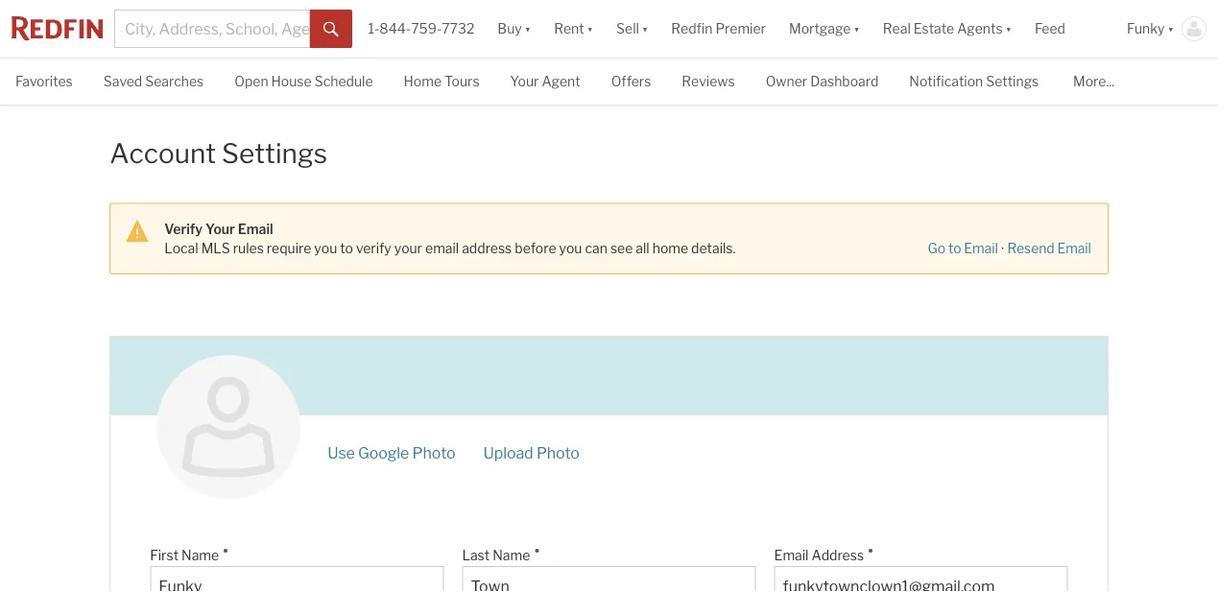 Task type: describe. For each thing, give the bounding box(es) containing it.
home
[[653, 240, 689, 256]]

upload photo button
[[483, 444, 581, 463]]

use
[[328, 444, 355, 463]]

details.
[[692, 240, 736, 256]]

email right resend
[[1058, 240, 1092, 257]]

rent ▾
[[554, 21, 594, 37]]

Last Name text field
[[471, 577, 748, 592]]

buy ▾ button
[[498, 0, 531, 58]]

last name. required field. element
[[463, 538, 747, 567]]

sell ▾
[[617, 21, 649, 37]]

your agent
[[511, 73, 581, 90]]

0 vertical spatial your
[[511, 73, 539, 90]]

rules
[[233, 240, 264, 256]]

favorites
[[15, 73, 73, 90]]

real estate agents ▾ button
[[872, 0, 1024, 58]]

all
[[636, 240, 650, 256]]

agents
[[958, 21, 1003, 37]]

go
[[928, 240, 946, 257]]

submit search image
[[324, 22, 339, 37]]

your inside section
[[206, 221, 235, 237]]

▾ for funky ▾
[[1169, 21, 1175, 37]]

email address
[[775, 547, 865, 564]]

mortgage ▾ button
[[778, 0, 872, 58]]

mortgage ▾ button
[[790, 0, 861, 58]]

email left ‧
[[965, 240, 999, 257]]

house
[[271, 73, 312, 90]]

rent
[[554, 21, 585, 37]]

buy ▾ button
[[486, 0, 543, 58]]

can
[[585, 240, 608, 256]]

owner
[[766, 73, 808, 90]]

redfin
[[672, 21, 713, 37]]

sell
[[617, 21, 640, 37]]

home tours
[[404, 73, 480, 90]]

open house schedule
[[235, 73, 373, 90]]

saved searches link
[[104, 59, 204, 102]]

buy ▾
[[498, 21, 531, 37]]

saved searches
[[104, 73, 204, 90]]

local
[[164, 240, 198, 256]]

searches
[[145, 73, 204, 90]]

local mls rules require you to verify your email address before you can see all home details.
[[164, 240, 736, 256]]

before
[[515, 240, 557, 256]]

name for first name
[[182, 547, 219, 564]]

notification
[[910, 73, 984, 90]]

first name
[[150, 547, 219, 564]]

resend
[[1008, 240, 1055, 257]]

saved
[[104, 73, 142, 90]]

reviews
[[682, 73, 735, 90]]

email address. required field. element
[[775, 538, 1059, 567]]

upload
[[484, 444, 534, 463]]

dashboard
[[811, 73, 879, 90]]

notification settings link
[[910, 59, 1040, 102]]

name for last name
[[493, 547, 530, 564]]

‧
[[1001, 240, 1006, 256]]

▾ for buy ▾
[[525, 21, 531, 37]]

settings for notification settings
[[987, 73, 1040, 90]]

1-
[[368, 21, 380, 37]]

▾ for sell ▾
[[643, 21, 649, 37]]

estate
[[914, 21, 955, 37]]

buy
[[498, 21, 522, 37]]

sell ▾ button
[[605, 0, 660, 58]]

home tours link
[[404, 59, 480, 102]]

verify your email
[[164, 221, 273, 237]]

tours
[[445, 73, 480, 90]]

use google photo button
[[327, 444, 457, 463]]

reviews link
[[682, 59, 735, 102]]

redfin premier
[[672, 21, 767, 37]]



Task type: vqa. For each thing, say whether or not it's contained in the screenshot.
Notification Settings LINK
yes



Task type: locate. For each thing, give the bounding box(es) containing it.
mortgage ▾
[[790, 21, 861, 37]]

mls
[[201, 240, 230, 256]]

0 horizontal spatial photo
[[413, 444, 456, 463]]

2 ▾ from the left
[[588, 21, 594, 37]]

email
[[238, 221, 273, 237], [965, 240, 999, 257], [1058, 240, 1092, 257], [775, 547, 809, 564]]

owner dashboard link
[[766, 59, 879, 102]]

go to email ‧ resend email
[[928, 240, 1092, 257]]

real estate agents ▾
[[884, 21, 1012, 37]]

settings down house
[[222, 137, 328, 170]]

funky ▾
[[1128, 21, 1175, 37]]

settings for account settings
[[222, 137, 328, 170]]

settings
[[987, 73, 1040, 90], [222, 137, 328, 170]]

1 horizontal spatial you
[[560, 240, 583, 256]]

1-844-759-7732 link
[[368, 21, 475, 37]]

more...
[[1074, 73, 1115, 90]]

1 horizontal spatial settings
[[987, 73, 1040, 90]]

address
[[812, 547, 865, 564]]

first name. required field. element
[[150, 538, 435, 567]]

you
[[314, 240, 337, 256], [560, 240, 583, 256]]

▾ right funky
[[1169, 21, 1175, 37]]

go to email button
[[927, 240, 1000, 258]]

1 to from the left
[[340, 240, 353, 256]]

City, Address, School, Agent, ZIP search field
[[114, 10, 310, 48]]

▾ right mortgage
[[854, 21, 861, 37]]

section
[[110, 203, 1109, 275]]

▾ right agents
[[1006, 21, 1012, 37]]

your
[[395, 240, 423, 256]]

account
[[110, 137, 216, 170]]

7732
[[442, 21, 475, 37]]

name inside 'first name. required field.' element
[[182, 547, 219, 564]]

feed button
[[1024, 0, 1116, 58]]

real
[[884, 21, 911, 37]]

photo right upload
[[537, 444, 580, 463]]

1 name from the left
[[182, 547, 219, 564]]

resend email button
[[1007, 240, 1093, 258]]

▾ right 'rent'
[[588, 21, 594, 37]]

offers link
[[612, 59, 652, 102]]

0 horizontal spatial settings
[[222, 137, 328, 170]]

1 horizontal spatial your
[[511, 73, 539, 90]]

rent ▾ button
[[543, 0, 605, 58]]

1 you from the left
[[314, 240, 337, 256]]

google
[[358, 444, 409, 463]]

2 photo from the left
[[537, 444, 580, 463]]

notification settings
[[910, 73, 1040, 90]]

see
[[611, 240, 633, 256]]

you right require
[[314, 240, 337, 256]]

1 ▾ from the left
[[525, 21, 531, 37]]

name right first
[[182, 547, 219, 564]]

mortgage
[[790, 21, 851, 37]]

name inside the last name. required field. element
[[493, 547, 530, 564]]

First Name text field
[[159, 577, 435, 592]]

844-
[[380, 21, 411, 37]]

verify
[[356, 240, 392, 256]]

0 horizontal spatial your
[[206, 221, 235, 237]]

0 horizontal spatial you
[[314, 240, 337, 256]]

3 ▾ from the left
[[643, 21, 649, 37]]

1 photo from the left
[[413, 444, 456, 463]]

you left can
[[560, 240, 583, 256]]

2 name from the left
[[493, 547, 530, 564]]

photo right google
[[413, 444, 456, 463]]

funky
[[1128, 21, 1166, 37]]

Email Address email field
[[783, 577, 1060, 592]]

owner dashboard
[[766, 73, 879, 90]]

to inside go to email ‧ resend email
[[949, 240, 962, 257]]

▾
[[525, 21, 531, 37], [588, 21, 594, 37], [643, 21, 649, 37], [854, 21, 861, 37], [1006, 21, 1012, 37], [1169, 21, 1175, 37]]

1 horizontal spatial name
[[493, 547, 530, 564]]

last
[[463, 547, 490, 564]]

1 horizontal spatial to
[[949, 240, 962, 257]]

name
[[182, 547, 219, 564], [493, 547, 530, 564]]

5 ▾ from the left
[[1006, 21, 1012, 37]]

agent
[[542, 73, 581, 90]]

▾ right sell
[[643, 21, 649, 37]]

use google photo
[[328, 444, 456, 463]]

your left agent
[[511, 73, 539, 90]]

to right the go
[[949, 240, 962, 257]]

premier
[[716, 21, 767, 37]]

real estate agents ▾ link
[[884, 0, 1012, 58]]

sell ▾ button
[[617, 0, 649, 58]]

schedule
[[315, 73, 373, 90]]

▾ for mortgage ▾
[[854, 21, 861, 37]]

your up mls
[[206, 221, 235, 237]]

open
[[235, 73, 269, 90]]

offers
[[612, 73, 652, 90]]

759-
[[411, 21, 442, 37]]

redfin premier button
[[660, 0, 778, 58]]

4 ▾ from the left
[[854, 21, 861, 37]]

email
[[426, 240, 459, 256]]

verify
[[164, 221, 203, 237]]

address
[[462, 240, 512, 256]]

name right last
[[493, 547, 530, 564]]

upload photo
[[484, 444, 580, 463]]

2 to from the left
[[949, 240, 962, 257]]

2 you from the left
[[560, 240, 583, 256]]

6 ▾ from the left
[[1169, 21, 1175, 37]]

open house schedule link
[[235, 59, 373, 102]]

0 horizontal spatial name
[[182, 547, 219, 564]]

first
[[150, 547, 179, 564]]

photo
[[413, 444, 456, 463], [537, 444, 580, 463]]

1 vertical spatial your
[[206, 221, 235, 237]]

1 vertical spatial settings
[[222, 137, 328, 170]]

▾ right buy
[[525, 21, 531, 37]]

favorites link
[[15, 59, 73, 102]]

email left address
[[775, 547, 809, 564]]

section containing verify your email
[[110, 203, 1109, 275]]

feed
[[1036, 21, 1066, 37]]

email up rules
[[238, 221, 273, 237]]

last name
[[463, 547, 530, 564]]

1 horizontal spatial photo
[[537, 444, 580, 463]]

your agent link
[[511, 59, 581, 102]]

0 vertical spatial settings
[[987, 73, 1040, 90]]

to left verify
[[340, 240, 353, 256]]

0 horizontal spatial to
[[340, 240, 353, 256]]

settings down agents
[[987, 73, 1040, 90]]

require
[[267, 240, 312, 256]]

1-844-759-7732
[[368, 21, 475, 37]]

account settings
[[110, 137, 328, 170]]

▾ for rent ▾
[[588, 21, 594, 37]]

rent ▾ button
[[554, 0, 594, 58]]

home
[[404, 73, 442, 90]]



